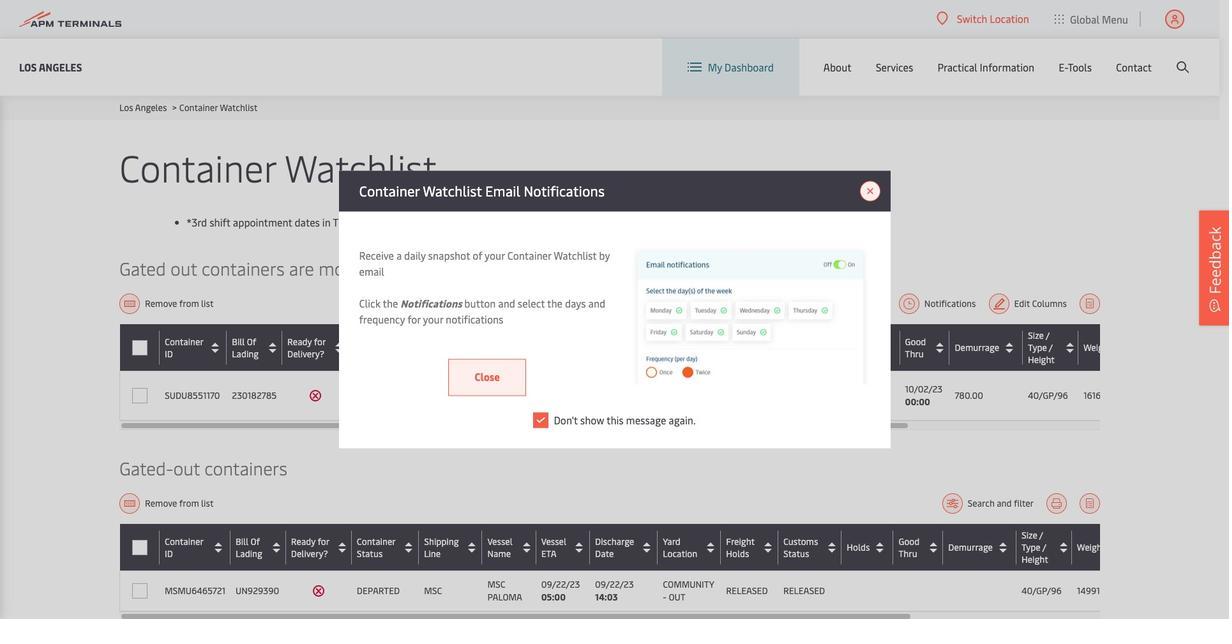 Task type: describe. For each thing, give the bounding box(es) containing it.
list for gated
[[201, 298, 214, 310]]

remove from list for gated
[[145, 298, 214, 310]]

your inside 'receive a daily snapshot of your container watchlist by email'
[[485, 248, 505, 262]]

ready for delivery? button for gated out containers are moved to the table below after 3 days.
[[287, 336, 345, 360]]

1 vertical spatial weight button
[[1077, 537, 1124, 558]]

previous
[[437, 215, 475, 229]]

switch
[[957, 11, 987, 26]]

yard for yard location button to the top
[[669, 336, 687, 348]]

this
[[607, 413, 624, 427]]

yard for bottommost yard location button
[[663, 535, 681, 547]]

gated-out containers
[[119, 456, 287, 480]]

location for yard location button to the top
[[669, 348, 704, 360]]

search and filter for gated-out containers
[[968, 497, 1034, 509]]

search and filter for gated out containers are moved to the table below after 3 days.
[[820, 298, 886, 310]]

09/22/23 for 14:03
[[595, 578, 634, 591]]

containers for gated
[[202, 256, 285, 280]]

0 horizontal spatial below
[[473, 256, 520, 280]]

05:00 inside 09/22/23 05:00
[[541, 591, 566, 603]]

container id button for gated-
[[165, 535, 227, 560]]

-
[[663, 591, 667, 603]]

out
[[669, 591, 685, 603]]

container id for gated-
[[165, 535, 203, 560]]

of for gated-
[[251, 535, 260, 547]]

msc paloma
[[487, 578, 522, 603]]

the right reflect
[[419, 215, 434, 229]]

dates
[[295, 215, 320, 229]]

edit
[[1014, 298, 1030, 310]]

days
[[565, 296, 586, 310]]

ready for delivery? for gated out containers are moved to the table below after 3 days.
[[287, 336, 326, 360]]

email
[[359, 264, 384, 278]]

1 vertical spatial size / type / height button
[[1022, 529, 1069, 566]]

1 released from the left
[[726, 585, 768, 597]]

again.
[[669, 413, 696, 427]]

vessel name for gated-out containers
[[487, 535, 513, 560]]

search for gated out containers are moved to the table below after 3 days.
[[820, 298, 847, 310]]

paloma
[[487, 591, 522, 603]]

out for gated-
[[173, 456, 200, 480]]

1 vertical spatial 40/gp/96
[[1022, 585, 1062, 597]]

not ready image for gated-out containers
[[312, 585, 325, 598]]

09/22/23 05:00
[[541, 578, 580, 603]]

receive
[[359, 248, 394, 262]]

select
[[518, 296, 545, 310]]

menu
[[1102, 12, 1128, 26]]

good for good thru button to the top
[[905, 336, 926, 348]]

bill for gated-
[[236, 535, 248, 547]]

1 vertical spatial good thru
[[899, 535, 920, 560]]

0 horizontal spatial show
[[580, 413, 604, 427]]

frequency
[[359, 312, 405, 326]]

msc for msc paloma
[[487, 578, 505, 591]]

bill of lading button for gated-
[[236, 535, 283, 560]]

global
[[1070, 12, 1099, 26]]

container notifications 1 image
[[628, 247, 870, 385]]

departed
[[357, 585, 400, 597]]

0 vertical spatial yard location button
[[669, 336, 724, 360]]

of
[[473, 248, 482, 262]]

discharge date for bottommost discharge date button
[[595, 535, 634, 560]]

1 vertical spatial freight holds button
[[726, 535, 775, 560]]

ready for delivery? button for gated-out containers
[[291, 535, 349, 560]]

weight for the topmost weight button
[[1083, 342, 1112, 354]]

community
[[663, 578, 714, 591]]

edit columns button
[[989, 294, 1067, 314]]

gated-
[[119, 456, 173, 480]]

feedback button
[[1199, 211, 1229, 326]]

remove for gated-
[[145, 497, 177, 509]]

global menu button
[[1042, 0, 1141, 38]]

vessel name button for gated-out containers
[[487, 535, 533, 560]]

days.
[[582, 256, 622, 280]]

1 vertical spatial discharge
[[595, 535, 634, 547]]

size / type / height for topmost the "size / type / height" 'button'
[[1028, 329, 1055, 366]]

size for bottommost the "size / type / height" 'button'
[[1022, 529, 1037, 541]]

for for gated out containers are moved to the table below after 3 days.
[[314, 336, 326, 348]]

00:00
[[905, 396, 930, 408]]

09/22/23 for 05:00
[[541, 578, 580, 591]]

actual
[[667, 215, 703, 229]]

good for the bottommost good thru button
[[899, 535, 920, 547]]

close alert image
[[860, 181, 880, 201]]

shipping line button
[[424, 535, 479, 560]]

1 vertical spatial freight
[[726, 535, 755, 547]]

container inside 'receive a daily snapshot of your container watchlist by email'
[[507, 248, 551, 262]]

vessel inside button
[[541, 535, 566, 547]]

close
[[475, 369, 500, 383]]

0 vertical spatial discharge
[[602, 336, 641, 348]]

button
[[464, 296, 496, 310]]

container watchlist
[[119, 142, 437, 192]]

a
[[396, 248, 402, 262]]

0 vertical spatial size / type / height button
[[1028, 329, 1075, 366]]

yard location for yard location button to the top
[[669, 336, 704, 360]]

vessel name button for gated out containers are moved to the table below after 3 days.
[[484, 336, 539, 360]]

notifications inside 'notifications' button
[[924, 298, 976, 310]]

los angeles > container watchlist
[[119, 102, 258, 114]]

appointments
[[498, 215, 563, 229]]

container watchlist email notifications
[[359, 181, 605, 200]]

not ready image for gated out containers are moved to the table below after 3 days.
[[309, 389, 322, 402]]

id for gated
[[165, 348, 173, 360]]

don't
[[554, 413, 578, 427]]

0 vertical spatial los angeles link
[[19, 59, 82, 75]]

10/02/23
[[905, 383, 943, 395]]

height for bottommost the "size / type / height" 'button'
[[1022, 554, 1048, 566]]

1 horizontal spatial show
[[623, 215, 647, 229]]

angeles for los angeles
[[39, 60, 82, 74]]

780.00
[[955, 389, 983, 402]]

14991.0
[[1077, 585, 1108, 597]]

10/02/23 00:00
[[905, 383, 943, 408]]

*3rd
[[186, 215, 207, 229]]

click the notifications
[[359, 296, 462, 310]]

>
[[172, 102, 177, 114]]

table
[[428, 256, 468, 280]]

1 vertical spatial holds button
[[847, 537, 890, 558]]

of for gated
[[247, 336, 256, 348]]

0 vertical spatial thru
[[905, 348, 924, 360]]

container id for gated
[[165, 336, 203, 360]]

gated out containers are moved to the table below after 3 days.
[[119, 256, 622, 280]]

discharge date for top discharge date button
[[602, 336, 641, 360]]

Don't show this message again. checkbox
[[533, 413, 549, 428]]

from for gated
[[179, 298, 199, 310]]

maersk charleston
[[484, 383, 538, 408]]

(1c32581)
[[669, 402, 707, 414]]

edit columns
[[1014, 298, 1067, 310]]

global menu
[[1070, 12, 1128, 26]]

bill of lading for gated-
[[236, 535, 262, 560]]

1 vertical spatial customs status button
[[783, 535, 839, 560]]

email
[[485, 181, 520, 200]]

0 vertical spatial 40/gp/96
[[1028, 389, 1068, 402]]

ready for gated-out containers
[[291, 535, 315, 547]]

type for topmost the "size / type / height" 'button'
[[1028, 342, 1047, 354]]

to
[[376, 256, 393, 280]]

container up sudu8551170
[[165, 336, 203, 348]]

1 vertical spatial demurrage button
[[948, 537, 1013, 558]]

community - out
[[663, 578, 714, 603]]

lading for gated-
[[236, 547, 262, 560]]

remove for gated
[[145, 298, 177, 310]]

*3rd shift appointment dates in termpoint reflect the previous day. appointments listed below show the actual time and date customers should arrive.
[[186, 215, 884, 229]]

status inside container status
[[357, 547, 383, 560]]

are
[[289, 256, 314, 280]]

filter for gated out containers are moved to the table below after 3 days.
[[866, 298, 886, 310]]

type for bottommost the "size / type / height" 'button'
[[1022, 541, 1041, 554]]

0 vertical spatial location
[[990, 11, 1029, 26]]

los for los angeles > container watchlist
[[119, 102, 133, 114]]

yard grounded (1c32581)
[[669, 377, 709, 414]]

remove from list button for gated-
[[119, 494, 214, 514]]

date
[[748, 215, 769, 229]]

size / type / height for bottommost the "size / type / height" 'button'
[[1022, 529, 1048, 566]]

delivery? for gated out containers are moved to the table below after 3 days.
[[287, 348, 324, 360]]

click
[[359, 296, 380, 310]]

vessel eta button
[[541, 535, 587, 560]]

container status
[[357, 535, 395, 560]]

delivery? for gated-out containers
[[291, 547, 328, 560]]

los angeles
[[19, 60, 82, 74]]

watchlist inside 'receive a daily snapshot of your container watchlist by email'
[[554, 248, 597, 262]]

container right > on the top left of page
[[179, 102, 218, 114]]

09/22/23 14:03
[[595, 578, 634, 603]]

line
[[424, 547, 441, 560]]

1 vertical spatial customs status
[[783, 535, 818, 560]]

1 horizontal spatial notifications
[[524, 181, 605, 200]]

eta
[[541, 547, 557, 560]]

charleston
[[484, 396, 538, 408]]

shipping
[[424, 535, 459, 547]]

containers for gated-
[[204, 456, 287, 480]]

columns
[[1032, 298, 1067, 310]]

button and select the days and frequency for your notifications
[[359, 296, 605, 326]]

for for gated-out containers
[[318, 535, 329, 547]]

notifications
[[446, 312, 503, 326]]

0 vertical spatial holds button
[[853, 337, 897, 358]]

0 vertical spatial freight
[[733, 336, 761, 348]]

container inside 'container status' button
[[357, 535, 395, 547]]

shift
[[210, 215, 230, 229]]

switch location
[[957, 11, 1029, 26]]

container status button
[[357, 535, 416, 560]]

customs for bottom customs status 'button'
[[783, 535, 818, 547]]

time
[[705, 215, 726, 229]]

msmu6465721
[[165, 585, 225, 597]]

after
[[525, 256, 563, 280]]

vessel name for gated out containers are moved to the table below after 3 days.
[[484, 336, 509, 360]]

your inside button and select the days and frequency for your notifications
[[423, 312, 443, 326]]



Task type: locate. For each thing, give the bounding box(es) containing it.
yard location button up yard grounded (1c32581)
[[669, 336, 724, 360]]

1 vertical spatial yard location button
[[663, 535, 718, 560]]

0 vertical spatial yard location
[[669, 336, 704, 360]]

1 vertical spatial good
[[899, 535, 920, 547]]

and
[[729, 215, 746, 229], [498, 296, 515, 310], [588, 296, 605, 310], [849, 298, 864, 310], [997, 497, 1012, 509]]

0 vertical spatial 05:00
[[548, 396, 572, 408]]

1 vertical spatial los angeles link
[[119, 102, 167, 114]]

bill up un929390
[[236, 535, 248, 547]]

1 remove from list button from the top
[[119, 294, 214, 314]]

0 horizontal spatial los
[[19, 60, 37, 74]]

moved
[[319, 256, 372, 280]]

daily
[[404, 248, 426, 262]]

lading for gated
[[232, 348, 259, 360]]

0 vertical spatial customs status
[[790, 336, 825, 360]]

0 vertical spatial remove from list button
[[119, 294, 214, 314]]

remove down 'gated'
[[145, 298, 177, 310]]

the left actual
[[650, 215, 665, 229]]

40/gp/96 left 16169.0
[[1028, 389, 1068, 402]]

search and filter
[[820, 298, 886, 310], [968, 497, 1034, 509]]

ready for gated out containers are moved to the table below after 3 days.
[[287, 336, 312, 348]]

0 vertical spatial container id
[[165, 336, 203, 360]]

arrive.
[[855, 215, 884, 229]]

1 remove from the top
[[145, 298, 177, 310]]

yard location for bottommost yard location button
[[663, 535, 697, 560]]

bill of lading button for gated
[[232, 336, 279, 360]]

0 vertical spatial demurrage button
[[955, 337, 1020, 358]]

by
[[599, 248, 610, 262]]

container
[[179, 102, 218, 114], [119, 142, 276, 192], [359, 181, 420, 200], [507, 248, 551, 262], [165, 336, 203, 348], [165, 535, 203, 547], [357, 535, 395, 547]]

09/22/23 down eta
[[541, 578, 580, 591]]

yard up yard grounded (1c32581)
[[669, 336, 687, 348]]

1 remove from list from the top
[[145, 298, 214, 310]]

holds
[[853, 342, 876, 354], [733, 348, 756, 360], [847, 541, 870, 554], [726, 547, 749, 560]]

remove from list button down gated-
[[119, 494, 214, 514]]

discharge date up "09/27/23"
[[602, 336, 641, 360]]

don't show this message again.
[[554, 413, 696, 427]]

show left this
[[580, 413, 604, 427]]

bill for gated
[[232, 336, 245, 348]]

vessel eta
[[541, 535, 566, 560]]

container up msmu6465721
[[165, 535, 203, 547]]

1 vertical spatial below
[[473, 256, 520, 280]]

should
[[822, 215, 853, 229]]

reflect
[[386, 215, 416, 229]]

msc down line
[[424, 585, 442, 597]]

container id up msmu6465721
[[165, 535, 203, 560]]

1 vertical spatial 05:00
[[541, 591, 566, 603]]

filter for gated-out containers
[[1014, 497, 1034, 509]]

0 vertical spatial freight holds
[[733, 336, 761, 360]]

weight button up "14991.0"
[[1077, 537, 1124, 558]]

yard location up community
[[663, 535, 697, 560]]

container up *3rd
[[119, 142, 276, 192]]

customs for top customs status 'button'
[[790, 336, 825, 348]]

of up un929390
[[251, 535, 260, 547]]

2 vertical spatial location
[[663, 547, 697, 560]]

yard inside yard grounded (1c32581)
[[669, 377, 687, 389]]

discharge date button
[[602, 336, 661, 360], [595, 535, 655, 560]]

vessel right the shipping line button
[[487, 535, 513, 547]]

0 vertical spatial date
[[602, 348, 620, 360]]

05:00
[[548, 396, 572, 408], [541, 591, 566, 603]]

holds button
[[853, 337, 897, 358], [847, 537, 890, 558]]

search for gated-out containers
[[968, 497, 995, 509]]

bill up the 230182785
[[232, 336, 245, 348]]

containers
[[202, 256, 285, 280], [204, 456, 287, 480]]

bill of lading for gated
[[232, 336, 259, 360]]

1 horizontal spatial below
[[593, 215, 621, 229]]

for inside button and select the days and frequency for your notifications
[[407, 312, 421, 326]]

from for gated-
[[179, 497, 199, 509]]

0 vertical spatial height
[[1028, 354, 1055, 366]]

vessel name button up close
[[484, 336, 539, 360]]

below
[[593, 215, 621, 229], [473, 256, 520, 280]]

the right the to
[[397, 256, 424, 280]]

discharge date up 09/22/23 14:03 at bottom
[[595, 535, 634, 560]]

location for bottommost yard location button
[[663, 547, 697, 560]]

yard location up yard grounded (1c32581)
[[669, 336, 704, 360]]

your down click the notifications
[[423, 312, 443, 326]]

1 vertical spatial date
[[595, 547, 614, 560]]

list
[[201, 298, 214, 310], [201, 497, 214, 509]]

1 vertical spatial lading
[[236, 547, 262, 560]]

0 vertical spatial freight holds button
[[733, 336, 781, 360]]

feedback
[[1204, 227, 1225, 294]]

yard location button up community
[[663, 535, 718, 560]]

good
[[905, 336, 926, 348], [899, 535, 920, 547]]

not ready image left departed
[[312, 585, 325, 598]]

0 vertical spatial weight
[[1083, 342, 1112, 354]]

date up "09/27/23"
[[602, 348, 620, 360]]

1 vertical spatial ready for delivery?
[[291, 535, 329, 560]]

0 vertical spatial customs status button
[[790, 336, 845, 360]]

1 vertical spatial customs
[[783, 535, 818, 547]]

container up departed
[[357, 535, 395, 547]]

demurrage for top demurrage button
[[955, 342, 999, 354]]

0 vertical spatial vessel name
[[484, 336, 509, 360]]

1 horizontal spatial search
[[968, 497, 995, 509]]

weight up 16169.0
[[1083, 342, 1112, 354]]

search and filter button for gated out containers are moved to the table below after 3 days.
[[795, 294, 886, 314]]

2 released from the left
[[783, 585, 825, 597]]

1 vertical spatial ready for delivery? button
[[291, 535, 349, 560]]

msc up paloma
[[487, 578, 505, 591]]

2 container id button from the top
[[165, 535, 227, 560]]

1 vertical spatial container id button
[[165, 535, 227, 560]]

05:00 down eta
[[541, 591, 566, 603]]

None checkbox
[[132, 340, 147, 355], [132, 540, 147, 555], [132, 584, 147, 599], [132, 340, 147, 355], [132, 540, 147, 555], [132, 584, 147, 599]]

status
[[790, 348, 816, 360], [357, 547, 383, 560], [783, 547, 809, 560]]

ready
[[287, 336, 312, 348], [291, 535, 315, 547]]

0 vertical spatial good
[[905, 336, 926, 348]]

remove
[[145, 298, 177, 310], [145, 497, 177, 509]]

weight button
[[1083, 337, 1130, 358], [1077, 537, 1124, 558]]

discharge up "09/27/23"
[[602, 336, 641, 348]]

your
[[485, 248, 505, 262], [423, 312, 443, 326]]

1 horizontal spatial your
[[485, 248, 505, 262]]

remove down gated-
[[145, 497, 177, 509]]

the inside button and select the days and frequency for your notifications
[[547, 296, 562, 310]]

2 id from the top
[[165, 547, 173, 560]]

0 vertical spatial weight button
[[1083, 337, 1130, 358]]

name up close
[[484, 348, 507, 360]]

container id button up sudu8551170
[[165, 336, 224, 360]]

gated
[[119, 256, 166, 280]]

yard up community
[[663, 535, 681, 547]]

0 vertical spatial customs
[[790, 336, 825, 348]]

grounded
[[669, 389, 709, 402]]

0 vertical spatial bill of lading button
[[232, 336, 279, 360]]

discharge date button up 09/22/23 14:03 at bottom
[[595, 535, 655, 560]]

0 vertical spatial good thru
[[905, 336, 926, 360]]

1 vertical spatial name
[[487, 547, 511, 560]]

1 horizontal spatial search and filter button
[[942, 494, 1034, 514]]

1 horizontal spatial search and filter
[[968, 497, 1034, 509]]

date for top discharge date button
[[602, 348, 620, 360]]

0 vertical spatial yard
[[669, 336, 687, 348]]

thru
[[905, 348, 924, 360], [899, 547, 917, 560]]

vessel down notifications
[[484, 336, 509, 348]]

0 vertical spatial below
[[593, 215, 621, 229]]

1 vertical spatial out
[[173, 456, 200, 480]]

search and filter button
[[795, 294, 886, 314], [942, 494, 1034, 514]]

appointment
[[233, 215, 292, 229]]

released
[[726, 585, 768, 597], [783, 585, 825, 597]]

remove from list for gated-
[[145, 497, 214, 509]]

not ready image right the 230182785
[[309, 389, 322, 402]]

1 vertical spatial list
[[201, 497, 214, 509]]

1 horizontal spatial los angeles link
[[119, 102, 167, 114]]

1 list from the top
[[201, 298, 214, 310]]

los for los angeles
[[19, 60, 37, 74]]

vessel for gated-out containers
[[487, 535, 513, 547]]

0 vertical spatial good thru button
[[905, 336, 946, 360]]

close button
[[448, 359, 526, 396]]

0 vertical spatial ready for delivery?
[[287, 336, 326, 360]]

show
[[623, 215, 647, 229], [580, 413, 604, 427]]

2 remove from list button from the top
[[119, 494, 214, 514]]

location right the switch
[[990, 11, 1029, 26]]

type
[[1028, 342, 1047, 354], [1022, 541, 1041, 554]]

2 09/22/23 from the left
[[595, 578, 634, 591]]

0 vertical spatial angeles
[[39, 60, 82, 74]]

date up 09/22/23 14:03 at bottom
[[595, 547, 614, 560]]

/
[[1046, 329, 1049, 342], [1049, 342, 1053, 354], [1039, 529, 1043, 541], [1042, 541, 1046, 554]]

the up frequency
[[383, 296, 398, 310]]

container up reflect
[[359, 181, 420, 200]]

snapshot
[[428, 248, 470, 262]]

1 vertical spatial discharge date
[[595, 535, 634, 560]]

name for gated-out containers
[[487, 547, 511, 560]]

vessel name up close
[[484, 336, 509, 360]]

0 vertical spatial search
[[820, 298, 847, 310]]

customs status
[[790, 336, 825, 360], [783, 535, 818, 560]]

id for gated-
[[165, 547, 173, 560]]

below up the button
[[473, 256, 520, 280]]

0 vertical spatial size / type / height
[[1028, 329, 1055, 366]]

1 container id button from the top
[[165, 336, 224, 360]]

16169.0
[[1083, 389, 1114, 402]]

0 vertical spatial size
[[1028, 329, 1044, 342]]

bill of lading button up un929390
[[236, 535, 283, 560]]

in
[[322, 215, 331, 229]]

weight for the bottommost weight button
[[1077, 541, 1105, 554]]

below right listed
[[593, 215, 621, 229]]

weight up "14991.0"
[[1077, 541, 1105, 554]]

1 vertical spatial weight
[[1077, 541, 1105, 554]]

listed
[[565, 215, 591, 229]]

from
[[179, 298, 199, 310], [179, 497, 199, 509]]

date for bottommost discharge date button
[[595, 547, 614, 560]]

of up the 230182785
[[247, 336, 256, 348]]

ready for delivery?
[[287, 336, 326, 360], [291, 535, 329, 560]]

search and filter button for gated-out containers
[[942, 494, 1034, 514]]

1 from from the top
[[179, 298, 199, 310]]

1 vertical spatial remove from list
[[145, 497, 214, 509]]

0 vertical spatial ready
[[287, 336, 312, 348]]

ready for delivery? for gated-out containers
[[291, 535, 329, 560]]

230182785
[[232, 389, 277, 402]]

yard location
[[669, 336, 704, 360], [663, 535, 697, 560]]

1 horizontal spatial angeles
[[135, 102, 167, 114]]

1 vertical spatial search and filter
[[968, 497, 1034, 509]]

mae
[[420, 389, 439, 402]]

None checkbox
[[132, 388, 147, 404]]

discharge up 09/22/23 14:03 at bottom
[[595, 535, 634, 547]]

1 vertical spatial vessel name
[[487, 535, 513, 560]]

container id button up msmu6465721
[[165, 535, 227, 560]]

05:00 up the don't
[[548, 396, 572, 408]]

termpoint
[[333, 215, 384, 229]]

2 remove from the top
[[145, 497, 177, 509]]

delivery?
[[287, 348, 324, 360], [291, 547, 328, 560]]

0 vertical spatial search and filter button
[[795, 294, 886, 314]]

angeles for los angeles > container watchlist
[[135, 102, 167, 114]]

0 vertical spatial lading
[[232, 348, 259, 360]]

1 09/22/23 from the left
[[541, 578, 580, 591]]

vessel up 09/22/23 05:00
[[541, 535, 566, 547]]

1 id from the top
[[165, 348, 173, 360]]

message
[[626, 413, 666, 427]]

discharge date button up "09/27/23"
[[602, 336, 661, 360]]

switch location button
[[937, 11, 1029, 26]]

yard
[[669, 336, 687, 348], [669, 377, 687, 389], [663, 535, 681, 547]]

0 vertical spatial ready for delivery? button
[[287, 336, 345, 360]]

bill of lading button up the 230182785
[[232, 336, 279, 360]]

the
[[419, 215, 434, 229], [650, 215, 665, 229], [397, 256, 424, 280], [383, 296, 398, 310], [547, 296, 562, 310]]

weight button up 16169.0
[[1083, 337, 1130, 358]]

name up the msc paloma on the bottom left of page
[[487, 547, 511, 560]]

of
[[247, 336, 256, 348], [251, 535, 260, 547]]

maersk
[[484, 383, 518, 395]]

vessel for gated out containers are moved to the table below after 3 days.
[[484, 336, 509, 348]]

id up sudu8551170
[[165, 348, 173, 360]]

out
[[170, 256, 197, 280], [173, 456, 200, 480]]

the left days
[[547, 296, 562, 310]]

2 list from the top
[[201, 497, 214, 509]]

not ready image
[[309, 389, 322, 402], [312, 585, 325, 598]]

1 vertical spatial bill of lading button
[[236, 535, 283, 560]]

location up community
[[663, 547, 697, 560]]

lading up un929390
[[236, 547, 262, 560]]

1 vertical spatial from
[[179, 497, 199, 509]]

day.
[[478, 215, 496, 229]]

2 remove from list from the top
[[145, 497, 214, 509]]

name for gated out containers are moved to the table below after 3 days.
[[484, 348, 507, 360]]

lading up the 230182785
[[232, 348, 259, 360]]

height for topmost the "size / type / height" 'button'
[[1028, 354, 1055, 366]]

msc inside the msc paloma
[[487, 578, 505, 591]]

los
[[19, 60, 37, 74], [119, 102, 133, 114]]

remove from list down 'gated'
[[145, 298, 214, 310]]

remove from list button for gated
[[119, 294, 214, 314]]

1 vertical spatial thru
[[899, 547, 917, 560]]

0 horizontal spatial search and filter button
[[795, 294, 886, 314]]

shipping line
[[424, 535, 459, 560]]

your right of
[[485, 248, 505, 262]]

2 from from the top
[[179, 497, 199, 509]]

1 vertical spatial remove
[[145, 497, 177, 509]]

remove from list down "gated-out containers"
[[145, 497, 214, 509]]

3
[[567, 256, 577, 280]]

remove from list button down 'gated'
[[119, 294, 214, 314]]

yard up grounded
[[669, 377, 687, 389]]

0 vertical spatial your
[[485, 248, 505, 262]]

0 vertical spatial remove from list
[[145, 298, 214, 310]]

1 vertical spatial los
[[119, 102, 133, 114]]

1 horizontal spatial los
[[119, 102, 133, 114]]

0 vertical spatial name
[[484, 348, 507, 360]]

size for topmost the "size / type / height" 'button'
[[1028, 329, 1044, 342]]

1 vertical spatial ready
[[291, 535, 315, 547]]

freight
[[733, 336, 761, 348], [726, 535, 755, 547]]

1 vertical spatial filter
[[1014, 497, 1034, 509]]

list for gated-
[[201, 497, 214, 509]]

2 container id from the top
[[165, 535, 203, 560]]

0 vertical spatial discharge date button
[[602, 336, 661, 360]]

40/gp/96 left "14991.0"
[[1022, 585, 1062, 597]]

container down appointments
[[507, 248, 551, 262]]

1 horizontal spatial 09/22/23
[[595, 578, 634, 591]]

0 horizontal spatial released
[[726, 585, 768, 597]]

0 vertical spatial demurrage
[[955, 342, 999, 354]]

bill of lading up un929390
[[236, 535, 262, 560]]

container id button for gated
[[165, 336, 224, 360]]

msc for msc
[[424, 585, 442, 597]]

lading
[[232, 348, 259, 360], [236, 547, 262, 560]]

container id up sudu8551170
[[165, 336, 203, 360]]

out for gated
[[170, 256, 197, 280]]

0 vertical spatial discharge date
[[602, 336, 641, 360]]

0 vertical spatial show
[[623, 215, 647, 229]]

id up msmu6465721
[[165, 547, 173, 560]]

1 vertical spatial search and filter button
[[942, 494, 1034, 514]]

demurrage for the bottommost demurrage button
[[948, 541, 993, 554]]

0 vertical spatial delivery?
[[287, 348, 324, 360]]

vessel name button left eta
[[487, 535, 533, 560]]

1 container id from the top
[[165, 336, 203, 360]]

1 vertical spatial good thru button
[[899, 535, 940, 560]]

good thru
[[905, 336, 926, 360], [899, 535, 920, 560]]

height
[[1028, 354, 1055, 366], [1022, 554, 1048, 566]]

1 vertical spatial freight holds
[[726, 535, 755, 560]]

1 vertical spatial for
[[314, 336, 326, 348]]

1 vertical spatial height
[[1022, 554, 1048, 566]]

location up yard grounded (1c32581)
[[669, 348, 704, 360]]

1 vertical spatial vessel name button
[[487, 535, 533, 560]]

weight
[[1083, 342, 1112, 354], [1077, 541, 1105, 554]]

receive a daily snapshot of your container watchlist by email
[[359, 248, 610, 278]]

0 horizontal spatial notifications
[[401, 296, 462, 310]]

1 vertical spatial discharge date button
[[595, 535, 655, 560]]

1 vertical spatial search
[[968, 497, 995, 509]]

0 vertical spatial not ready image
[[309, 389, 322, 402]]

search
[[820, 298, 847, 310], [968, 497, 995, 509]]

1 vertical spatial show
[[580, 413, 604, 427]]

vessel name up the msc paloma on the bottom left of page
[[487, 535, 513, 560]]

1 vertical spatial container id
[[165, 535, 203, 560]]

2 horizontal spatial notifications
[[924, 298, 976, 310]]

show left actual
[[623, 215, 647, 229]]

customers
[[771, 215, 819, 229]]

for
[[407, 312, 421, 326], [314, 336, 326, 348], [318, 535, 329, 547]]

09/22/23 up 14:03
[[595, 578, 634, 591]]

bill of lading up the 230182785
[[232, 336, 259, 360]]



Task type: vqa. For each thing, say whether or not it's contained in the screenshot.
The "Dates"
yes



